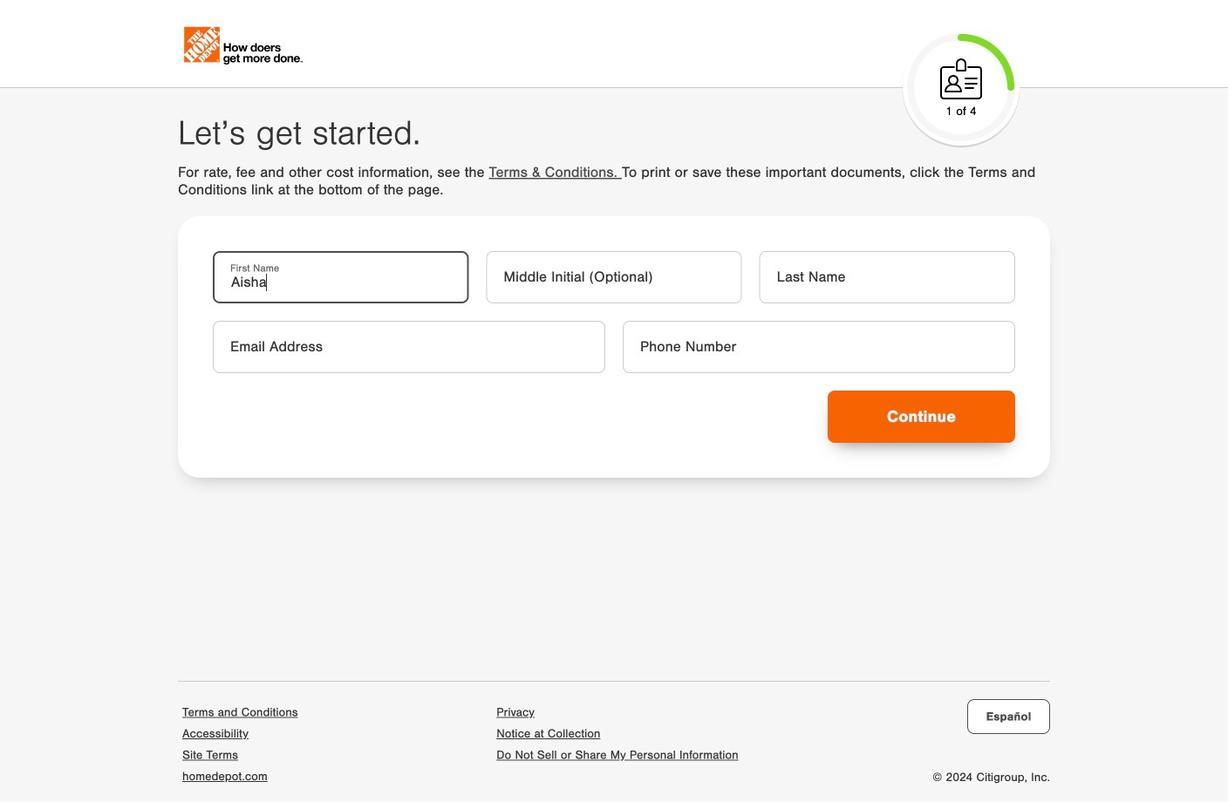 Task type: describe. For each thing, give the bounding box(es) containing it.
Last Name field
[[760, 251, 1016, 304]]

Phone Number field
[[623, 321, 1016, 374]]

First Name text field
[[213, 251, 469, 304]]

2024Citigroup, Inc. text field
[[933, 771, 1051, 785]]

Email Address field
[[213, 321, 606, 374]]

the home depot application form image
[[178, 21, 703, 66]]



Task type: vqa. For each thing, say whether or not it's contained in the screenshot.
Middle Initial (Optional) TEXT FIELD
no



Task type: locate. For each thing, give the bounding box(es) containing it.
list
[[178, 700, 302, 789], [492, 700, 743, 764]]

2 list from the left
[[492, 700, 743, 764]]

1 horizontal spatial list
[[492, 700, 743, 764]]

figure
[[937, 55, 986, 104]]

the home depot application form element
[[178, 9, 510, 79]]

1 list from the left
[[178, 700, 302, 789]]

0 horizontal spatial list
[[178, 700, 302, 789]]



